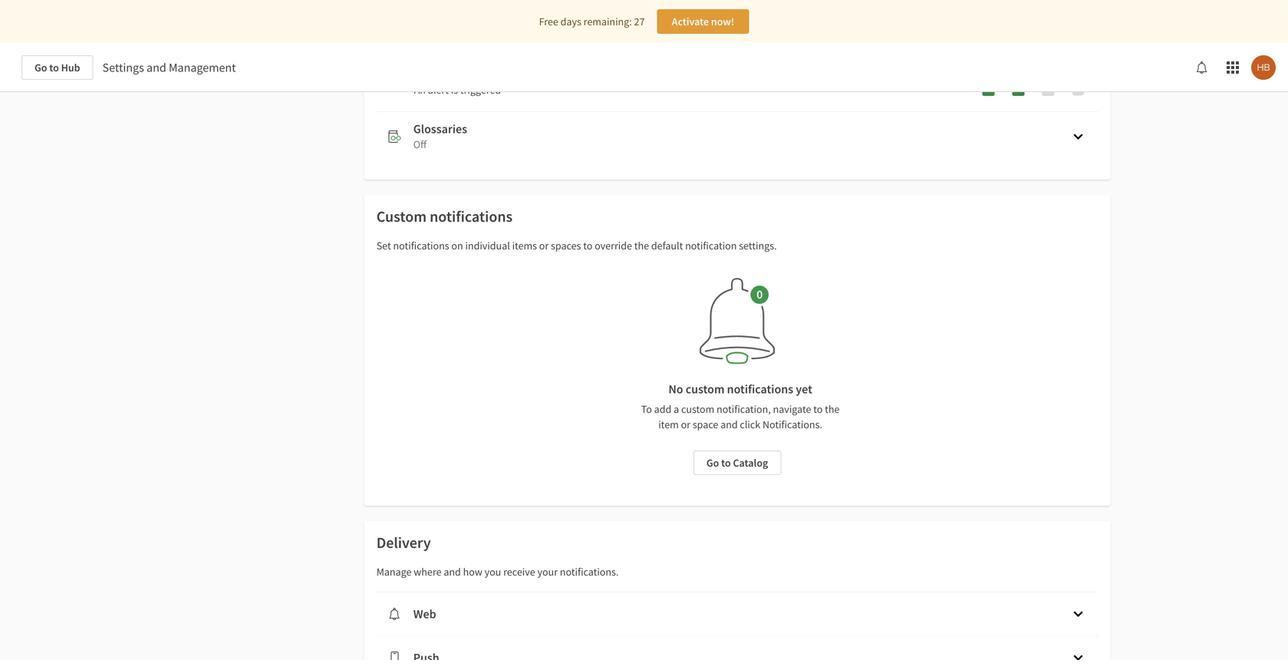 Task type: vqa. For each thing, say whether or not it's contained in the screenshot.
items
yes



Task type: describe. For each thing, give the bounding box(es) containing it.
no
[[669, 382, 684, 397]]

to inside no custom notifications yet to add a custom notification, navigate to the item or space and click notifications.
[[814, 402, 823, 416]]

an
[[414, 83, 426, 97]]

to inside button
[[722, 456, 731, 470]]

go to catalog button
[[694, 451, 782, 475]]

free
[[539, 15, 559, 28]]

notifications.
[[560, 565, 619, 579]]

to left hub
[[49, 61, 59, 74]]

receive
[[504, 565, 536, 579]]

and inside no custom notifications yet to add a custom notification, navigate to the item or space and click notifications.
[[721, 418, 738, 431]]

catalog
[[734, 456, 769, 470]]

notifications.
[[763, 418, 823, 431]]

custom notifications
[[377, 207, 513, 226]]

settings.
[[739, 239, 777, 253]]

notification,
[[717, 402, 771, 416]]

you
[[485, 565, 502, 579]]

27
[[635, 15, 645, 28]]

notifications for custom
[[430, 207, 513, 226]]

activate
[[672, 15, 709, 28]]

1 vertical spatial custom
[[682, 402, 715, 416]]

spaces
[[551, 239, 581, 253]]

alert
[[428, 83, 449, 97]]

an alert is triggered
[[414, 83, 501, 97]]

custom
[[377, 207, 427, 226]]

set
[[377, 239, 391, 253]]

go for go to catalog
[[707, 456, 720, 470]]

howard brown image
[[1252, 55, 1277, 80]]

off
[[414, 137, 427, 151]]

notifications inside no custom notifications yet to add a custom notification, navigate to the item or space and click notifications.
[[728, 382, 794, 397]]

0 horizontal spatial or
[[540, 239, 549, 253]]

settings and management
[[103, 60, 236, 75]]

on
[[452, 239, 463, 253]]

notification
[[686, 239, 737, 253]]

add
[[655, 402, 672, 416]]

to
[[642, 402, 652, 416]]

override
[[595, 239, 633, 253]]

manage where and how you receive your notifications.
[[377, 565, 619, 579]]

is
[[451, 83, 458, 97]]

or inside no custom notifications yet to add a custom notification, navigate to the item or space and click notifications.
[[681, 418, 691, 431]]

free days remaining: 27
[[539, 15, 645, 28]]

go to catalog
[[707, 456, 769, 470]]

0 horizontal spatial the
[[635, 239, 650, 253]]

default
[[652, 239, 684, 253]]

activate now! link
[[657, 9, 750, 34]]



Task type: locate. For each thing, give the bounding box(es) containing it.
or right item
[[681, 418, 691, 431]]

days
[[561, 15, 582, 28]]

click
[[740, 418, 761, 431]]

1 vertical spatial or
[[681, 418, 691, 431]]

remaining:
[[584, 15, 632, 28]]

a
[[674, 402, 680, 416]]

go inside go to catalog button
[[707, 456, 720, 470]]

1 horizontal spatial or
[[681, 418, 691, 431]]

glossaries off
[[414, 121, 468, 151]]

to
[[49, 61, 59, 74], [584, 239, 593, 253], [814, 402, 823, 416], [722, 456, 731, 470]]

1 horizontal spatial the
[[825, 402, 840, 416]]

the right navigate in the bottom right of the page
[[825, 402, 840, 416]]

go
[[35, 61, 47, 74], [707, 456, 720, 470]]

2 vertical spatial and
[[444, 565, 461, 579]]

web
[[414, 606, 437, 622]]

go for go to hub
[[35, 61, 47, 74]]

0 vertical spatial go
[[35, 61, 47, 74]]

2 vertical spatial notifications
[[728, 382, 794, 397]]

1 vertical spatial the
[[825, 402, 840, 416]]

individual
[[466, 239, 510, 253]]

your
[[538, 565, 558, 579]]

0 vertical spatial and
[[147, 60, 166, 75]]

go left hub
[[35, 61, 47, 74]]

1 vertical spatial and
[[721, 418, 738, 431]]

item
[[659, 418, 679, 431]]

0 vertical spatial or
[[540, 239, 549, 253]]

the inside no custom notifications yet to add a custom notification, navigate to the item or space and click notifications.
[[825, 402, 840, 416]]

notifications
[[430, 207, 513, 226], [393, 239, 450, 253], [728, 382, 794, 397]]

or
[[540, 239, 549, 253], [681, 418, 691, 431]]

notifications up on
[[430, 207, 513, 226]]

no custom notifications yet to add a custom notification, navigate to the item or space and click notifications.
[[642, 382, 840, 431]]

1 horizontal spatial go
[[707, 456, 720, 470]]

notifications down custom
[[393, 239, 450, 253]]

and
[[147, 60, 166, 75], [721, 418, 738, 431], [444, 565, 461, 579]]

go to hub link
[[21, 55, 93, 80]]

main content
[[0, 0, 1289, 660]]

delivery
[[377, 533, 431, 552]]

and left how in the bottom of the page
[[444, 565, 461, 579]]

1 vertical spatial notifications
[[393, 239, 450, 253]]

yet
[[796, 382, 813, 397]]

custom
[[686, 382, 725, 397], [682, 402, 715, 416]]

space
[[693, 418, 719, 431]]

0 vertical spatial custom
[[686, 382, 725, 397]]

custom up 'space' at right
[[682, 402, 715, 416]]

1 horizontal spatial and
[[444, 565, 461, 579]]

and left click
[[721, 418, 738, 431]]

custom right no
[[686, 382, 725, 397]]

web button
[[377, 593, 1099, 636]]

notifications for set
[[393, 239, 450, 253]]

to right spaces
[[584, 239, 593, 253]]

and right settings
[[147, 60, 166, 75]]

0 horizontal spatial and
[[147, 60, 166, 75]]

navigate
[[774, 402, 812, 416]]

the
[[635, 239, 650, 253], [825, 402, 840, 416]]

how
[[463, 565, 483, 579]]

1 vertical spatial go
[[707, 456, 720, 470]]

set notifications on individual items or spaces to override the default notification settings.
[[377, 239, 777, 253]]

2 horizontal spatial and
[[721, 418, 738, 431]]

glossaries
[[414, 121, 468, 137]]

0 vertical spatial the
[[635, 239, 650, 253]]

main content containing custom notifications
[[0, 0, 1289, 660]]

the left default
[[635, 239, 650, 253]]

go inside go to hub link
[[35, 61, 47, 74]]

settings
[[103, 60, 144, 75]]

to left catalog
[[722, 456, 731, 470]]

to right navigate in the bottom right of the page
[[814, 402, 823, 416]]

go left catalog
[[707, 456, 720, 470]]

items
[[512, 239, 537, 253]]

or right items
[[540, 239, 549, 253]]

now!
[[712, 15, 735, 28]]

hub
[[61, 61, 80, 74]]

0 horizontal spatial go
[[35, 61, 47, 74]]

management
[[169, 60, 236, 75]]

activate now!
[[672, 15, 735, 28]]

where
[[414, 565, 442, 579]]

notifications up notification,
[[728, 382, 794, 397]]

triggered
[[460, 83, 501, 97]]

0 vertical spatial notifications
[[430, 207, 513, 226]]

go to hub
[[35, 61, 80, 74]]

manage
[[377, 565, 412, 579]]



